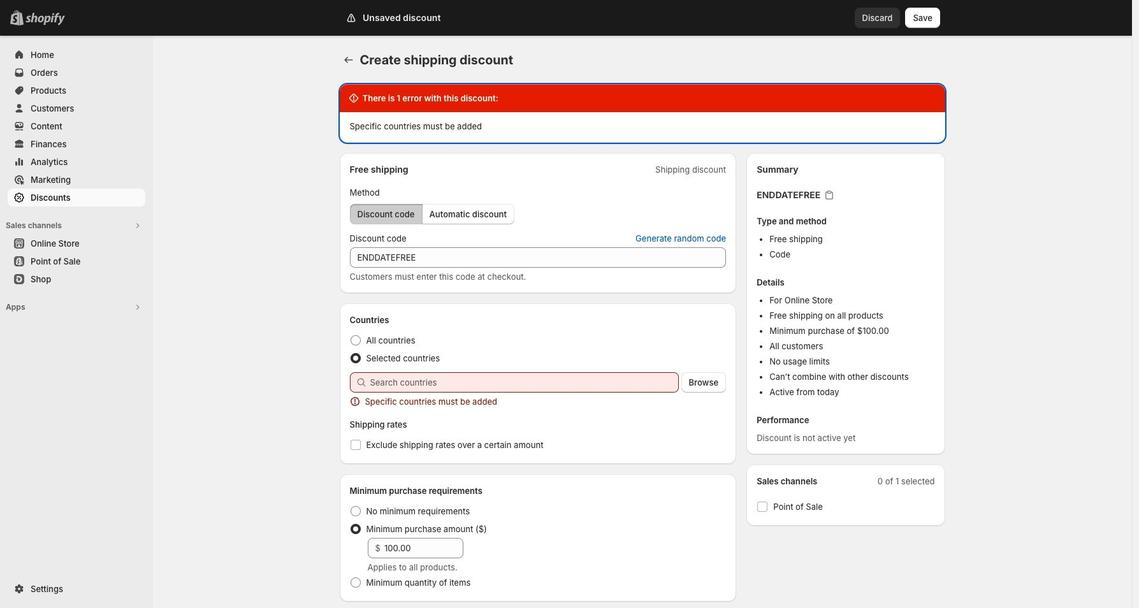 Task type: locate. For each thing, give the bounding box(es) containing it.
None text field
[[350, 247, 727, 268]]

Search countries text field
[[370, 373, 679, 393]]



Task type: vqa. For each thing, say whether or not it's contained in the screenshot.
My Store image
no



Task type: describe. For each thing, give the bounding box(es) containing it.
shopify image
[[26, 13, 65, 26]]

0.00 text field
[[385, 538, 463, 559]]



